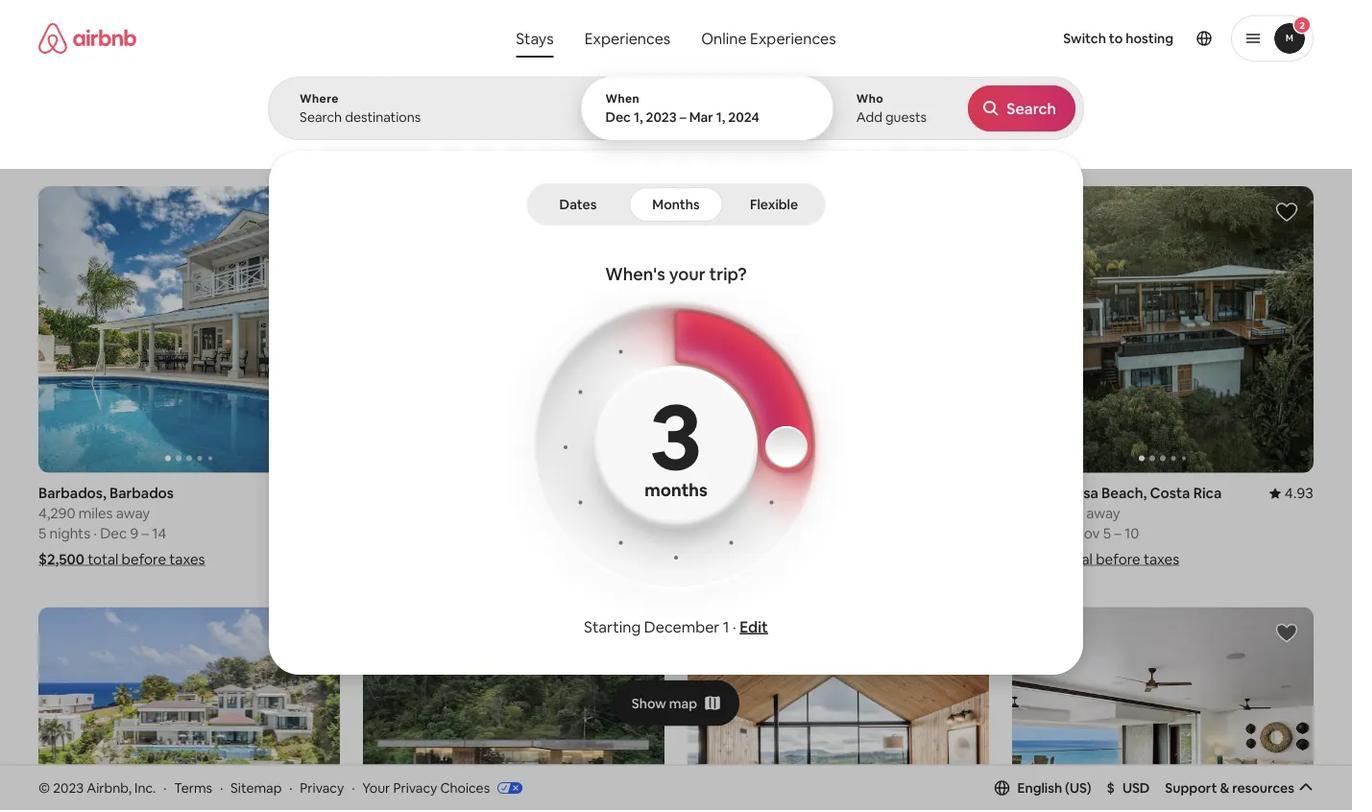 Task type: locate. For each thing, give the bounding box(es) containing it.
miles for dec
[[79, 504, 113, 523]]

to
[[1109, 30, 1123, 47]]

· down the cambuí,
[[743, 524, 746, 543]]

nov up total before taxes button
[[1074, 524, 1100, 543]]

st.
[[445, 484, 463, 503]]

amazing
[[623, 142, 671, 157]]

dec down when at the top
[[605, 109, 631, 126]]

2 horizontal spatial away
[[1086, 504, 1120, 523]]

before inside the cambuí, brazil 6,710 miles away 5 nights · nov 5 – 10 $948 total before taxes
[[759, 550, 803, 569]]

1 taxes from the left
[[169, 550, 205, 569]]

usd
[[1123, 780, 1150, 797]]

barbados, barbados 4,290 miles away 5 nights · dec 9 – 14 $2,500 total before taxes
[[38, 484, 205, 569]]

3 away from the left
[[1086, 504, 1120, 523]]

– inside santa teresa beach, costa rica 3,313 miles away nov 5 – 10 total before taxes
[[1114, 524, 1121, 543]]

2 nights from the left
[[699, 524, 740, 543]]

0 horizontal spatial before
[[122, 550, 166, 569]]

grid
[[779, 142, 801, 157]]

mansions
[[540, 142, 591, 157]]

miles down teresa
[[1049, 504, 1083, 523]]

2 horizontal spatial before
[[1096, 550, 1141, 569]]

4.93 out of 5 average rating image
[[1269, 484, 1314, 503]]

privacy left your
[[300, 779, 344, 797]]

5 inside santa teresa beach, costa rica 3,313 miles away nov 5 – 10 total before taxes
[[1103, 524, 1111, 543]]

nights inside the cambuí, brazil 6,710 miles away 5 nights · nov 5 – 10 $948 total before taxes
[[699, 524, 740, 543]]

nights for 4,290
[[49, 524, 90, 543]]

0 horizontal spatial away
[[116, 504, 150, 523]]

1 horizontal spatial 1,
[[716, 109, 725, 126]]

away inside the cambuí, brazil 6,710 miles away 5 nights · nov 5 – 10 $948 total before taxes
[[762, 504, 796, 523]]

trending
[[927, 142, 975, 157]]

· left privacy link
[[289, 779, 292, 797]]

· inside 'barbados, barbados 4,290 miles away 5 nights · dec 9 – 14 $2,500 total before taxes'
[[94, 524, 97, 543]]

2 total from the left
[[725, 550, 756, 569]]

away inside 'barbados, barbados 4,290 miles away 5 nights · dec 9 – 14 $2,500 total before taxes'
[[116, 504, 150, 523]]

None search field
[[268, 0, 1084, 675]]

what can we help you find? tab list
[[501, 19, 686, 58]]

1 miles from the left
[[79, 504, 113, 523]]

2023
[[646, 109, 677, 126], [53, 779, 84, 797]]

1 before from the left
[[122, 550, 166, 569]]

experiences
[[584, 28, 671, 48], [750, 28, 836, 48]]

2023 inside when dec 1, 2023 – mar 1, 2024
[[646, 109, 677, 126]]

· right 1
[[733, 617, 736, 637]]

2 taxes from the left
[[807, 550, 842, 569]]

taxes inside the cambuí, brazil 6,710 miles away 5 nights · nov 5 – 10 $948 total before taxes
[[807, 550, 842, 569]]

1 horizontal spatial 2023
[[646, 109, 677, 126]]

0 vertical spatial dec
[[605, 109, 631, 126]]

total right $2,500
[[88, 550, 118, 569]]

nov inside santa teresa beach, costa rica 3,313 miles away nov 5 – 10 total before taxes
[[1074, 524, 1100, 543]]

dec
[[605, 109, 631, 126], [100, 524, 127, 543]]

(us)
[[1065, 780, 1092, 797]]

taxes inside 'barbados, barbados 4,290 miles away 5 nights · dec 9 – 14 $2,500 total before taxes'
[[169, 550, 205, 569]]

taxes inside santa teresa beach, costa rica 3,313 miles away nov 5 – 10 total before taxes
[[1144, 550, 1179, 569]]

before for 5
[[759, 550, 803, 569]]

before down brazil
[[759, 550, 803, 569]]

nov for away
[[1074, 524, 1100, 543]]

2 before from the left
[[759, 550, 803, 569]]

5.0
[[644, 484, 665, 503]]

10 inside the cambuí, brazil 6,710 miles away 5 nights · nov 5 – 10 $948 total before taxes
[[800, 524, 815, 543]]

2 5 from the left
[[688, 524, 696, 543]]

1 1, from the left
[[634, 109, 643, 126]]

dates button
[[531, 187, 626, 222]]

miles down barbados,
[[79, 504, 113, 523]]

$
[[1107, 780, 1115, 797]]

away down brazil
[[762, 504, 796, 523]]

nights down 6,710
[[699, 524, 740, 543]]

1 5 from the left
[[38, 524, 46, 543]]

nights down 4,290
[[49, 524, 90, 543]]

4 5 from the left
[[1103, 524, 1111, 543]]

1 horizontal spatial miles
[[724, 504, 758, 523]]

2023 up the amazing views
[[646, 109, 677, 126]]

miles down brazil
[[724, 504, 758, 523]]

2023 right ©
[[53, 779, 84, 797]]

5 up total before taxes button
[[1103, 524, 1111, 543]]

cambuí, brazil 6,710 miles away 5 nights · nov 5 – 10 $948 total before taxes
[[688, 484, 842, 569]]

english (us) button
[[994, 780, 1092, 797]]

1 horizontal spatial experiences
[[750, 28, 836, 48]]

total inside the cambuí, brazil 6,710 miles away 5 nights · nov 5 – 10 $948 total before taxes
[[725, 550, 756, 569]]

total down teresa
[[1062, 550, 1093, 569]]

months
[[645, 479, 708, 501]]

rooms
[[378, 142, 415, 157]]

1 nov from the left
[[749, 524, 775, 543]]

taxes for cambuí, brazil 6,710 miles away 5 nights · nov 5 – 10 $948 total before taxes
[[807, 550, 842, 569]]

amazing views
[[623, 142, 704, 157]]

– inside when dec 1, 2023 – mar 1, 2024
[[680, 109, 686, 126]]

3
[[650, 376, 702, 496]]

terms
[[174, 779, 212, 797]]

mar
[[689, 109, 713, 126]]

total inside 'barbados, barbados 4,290 miles away 5 nights · dec 9 – 14 $2,500 total before taxes'
[[88, 550, 118, 569]]

experiences up when at the top
[[584, 28, 671, 48]]

add
[[856, 109, 882, 126]]

1 vertical spatial 2023
[[53, 779, 84, 797]]

cul-
[[363, 484, 391, 503]]

1, right mar
[[716, 109, 725, 126]]

flexible button
[[727, 187, 822, 222]]

1 vertical spatial dec
[[100, 524, 127, 543]]

0 horizontal spatial 1,
[[634, 109, 643, 126]]

away down beach,
[[1086, 504, 1120, 523]]

$ usd
[[1107, 780, 1150, 797]]

nights for 6,710
[[699, 524, 740, 543]]

1 experiences from the left
[[584, 28, 671, 48]]

de-
[[391, 484, 414, 503]]

1 horizontal spatial taxes
[[807, 550, 842, 569]]

0 horizontal spatial dec
[[100, 524, 127, 543]]

miles inside 'barbados, barbados 4,290 miles away 5 nights · dec 9 – 14 $2,500 total before taxes'
[[79, 504, 113, 523]]

homes
[[857, 142, 893, 157]]

tab list inside stays tab panel
[[531, 183, 822, 226]]

3 taxes from the left
[[1144, 550, 1179, 569]]

online
[[701, 28, 747, 48]]

5 down 4,290
[[38, 524, 46, 543]]

0 horizontal spatial total
[[88, 550, 118, 569]]

tab list containing dates
[[531, 183, 822, 226]]

10 inside santa teresa beach, costa rica 3,313 miles away nov 5 – 10 total before taxes
[[1125, 524, 1139, 543]]

0 horizontal spatial 10
[[800, 524, 815, 543]]

3,313
[[1012, 504, 1046, 523]]

1 horizontal spatial before
[[759, 550, 803, 569]]

beach,
[[1102, 484, 1147, 503]]

add to wishlist: uvita, osa , costa rica image
[[626, 622, 649, 645]]

5 inside 'barbados, barbados 4,290 miles away 5 nights · dec 9 – 14 $2,500 total before taxes'
[[38, 524, 46, 543]]

nov down brazil
[[749, 524, 775, 543]]

away inside santa teresa beach, costa rica 3,313 miles away nov 5 – 10 total before taxes
[[1086, 504, 1120, 523]]

nights
[[49, 524, 90, 543], [699, 524, 740, 543]]

1 horizontal spatial nights
[[699, 524, 740, 543]]

0 horizontal spatial taxes
[[169, 550, 205, 569]]

before down 9
[[122, 550, 166, 569]]

online experiences
[[701, 28, 836, 48]]

2 1, from the left
[[716, 109, 725, 126]]

support
[[1165, 780, 1217, 797]]

1 horizontal spatial privacy
[[393, 779, 437, 797]]

10
[[800, 524, 815, 543], [1125, 524, 1139, 543]]

9
[[130, 524, 138, 543]]

1 horizontal spatial 10
[[1125, 524, 1139, 543]]

2 away from the left
[[762, 504, 796, 523]]

1 10 from the left
[[800, 524, 815, 543]]

3 before from the left
[[1096, 550, 1141, 569]]

trip?
[[709, 263, 747, 286]]

5
[[38, 524, 46, 543], [688, 524, 696, 543], [779, 524, 787, 543], [1103, 524, 1111, 543]]

1 nights from the left
[[49, 524, 90, 543]]

where
[[300, 91, 339, 106]]

miles inside santa teresa beach, costa rica 3,313 miles away nov 5 – 10 total before taxes
[[1049, 504, 1083, 523]]

nights inside 'barbados, barbados 4,290 miles away 5 nights · dec 9 – 14 $2,500 total before taxes'
[[49, 524, 90, 543]]

flexible
[[750, 196, 798, 213]]

– inside 'barbados, barbados 4,290 miles away 5 nights · dec 9 – 14 $2,500 total before taxes'
[[142, 524, 149, 543]]

0 horizontal spatial experiences
[[584, 28, 671, 48]]

– for cambuí, brazil 6,710 miles away 5 nights · nov 5 – 10 $948 total before taxes
[[790, 524, 797, 543]]

sitemap
[[231, 779, 282, 797]]

0 horizontal spatial nov
[[749, 524, 775, 543]]

nov
[[749, 524, 775, 543], [1074, 524, 1100, 543]]

before inside santa teresa beach, costa rica 3,313 miles away nov 5 – 10 total before taxes
[[1096, 550, 1141, 569]]

·
[[94, 524, 97, 543], [743, 524, 746, 543], [733, 617, 736, 637], [163, 779, 167, 797], [220, 779, 223, 797], [289, 779, 292, 797], [352, 779, 355, 797]]

2 nov from the left
[[1074, 524, 1100, 543]]

sac,
[[414, 484, 442, 503]]

2 miles from the left
[[724, 504, 758, 523]]

5.0 out of 5 average rating image
[[629, 484, 665, 503]]

cambuí,
[[688, 484, 744, 503]]

tab list
[[531, 183, 822, 226]]

Where field
[[300, 109, 551, 126]]

3 5 from the left
[[779, 524, 787, 543]]

5 down 6,710
[[688, 524, 696, 543]]

stays button
[[501, 19, 569, 58]]

miles inside the cambuí, brazil 6,710 miles away 5 nights · nov 5 – 10 $948 total before taxes
[[724, 504, 758, 523]]

1 away from the left
[[116, 504, 150, 523]]

2 10 from the left
[[1125, 524, 1139, 543]]

group
[[38, 96, 984, 171], [38, 186, 340, 473], [363, 186, 665, 473], [688, 186, 989, 473], [1012, 186, 1314, 473], [38, 607, 340, 811], [363, 607, 665, 811], [688, 607, 989, 811], [1012, 607, 1314, 811]]

3 miles from the left
[[1049, 504, 1083, 523]]

10 for before
[[800, 524, 815, 543]]

0 horizontal spatial miles
[[79, 504, 113, 523]]

away up 9
[[116, 504, 150, 523]]

support & resources
[[1165, 780, 1295, 797]]

taxes
[[169, 550, 205, 569], [807, 550, 842, 569], [1144, 550, 1179, 569]]

total
[[88, 550, 118, 569], [725, 550, 756, 569], [1062, 550, 1093, 569]]

show map
[[632, 695, 697, 712]]

1, down when at the top
[[634, 109, 643, 126]]

1 horizontal spatial total
[[725, 550, 756, 569]]

dec left 9
[[100, 524, 127, 543]]

1 total from the left
[[88, 550, 118, 569]]

privacy
[[300, 779, 344, 797], [393, 779, 437, 797]]

airbnb,
[[87, 779, 132, 797]]

total for dec 9 – 14
[[88, 550, 118, 569]]

add to wishlist: st. james, barbados image
[[1275, 622, 1298, 645]]

terms link
[[174, 779, 212, 797]]

months
[[652, 196, 700, 213]]

before inside 'barbados, barbados 4,290 miles away 5 nights · dec 9 – 14 $2,500 total before taxes'
[[122, 550, 166, 569]]

total for nov 5 – 10
[[725, 550, 756, 569]]

tiny homes
[[832, 142, 893, 157]]

before down beach,
[[1096, 550, 1141, 569]]

2 button
[[1231, 15, 1314, 61]]

1 horizontal spatial dec
[[605, 109, 631, 126]]

4,290
[[38, 504, 75, 523]]

1 horizontal spatial away
[[762, 504, 796, 523]]

10 for taxes
[[1125, 524, 1139, 543]]

3 total from the left
[[1062, 550, 1093, 569]]

barbados,
[[38, 484, 106, 503]]

nov for ·
[[749, 524, 775, 543]]

privacy right your
[[393, 779, 437, 797]]

0 vertical spatial 2023
[[646, 109, 677, 126]]

1 horizontal spatial nov
[[1074, 524, 1100, 543]]

0 horizontal spatial nights
[[49, 524, 90, 543]]

total right $948
[[725, 550, 756, 569]]

nov inside the cambuí, brazil 6,710 miles away 5 nights · nov 5 – 10 $948 total before taxes
[[749, 524, 775, 543]]

2 horizontal spatial miles
[[1049, 504, 1083, 523]]

0 horizontal spatial 2023
[[53, 779, 84, 797]]

5 down brazil
[[779, 524, 787, 543]]

–
[[680, 109, 686, 126], [142, 524, 149, 543], [790, 524, 797, 543], [1114, 524, 1121, 543]]

switch
[[1063, 30, 1106, 47]]

· left 9
[[94, 524, 97, 543]]

online experiences link
[[686, 19, 852, 58]]

2 horizontal spatial taxes
[[1144, 550, 1179, 569]]

group containing amazing views
[[38, 96, 984, 171]]

cabins
[[462, 142, 499, 157]]

– inside the cambuí, brazil 6,710 miles away 5 nights · nov 5 – 10 $948 total before taxes
[[790, 524, 797, 543]]

edit
[[740, 617, 768, 637]]

total before taxes button
[[1012, 550, 1179, 569]]

0 horizontal spatial privacy
[[300, 779, 344, 797]]

experiences inside 'button'
[[584, 28, 671, 48]]

experiences right online
[[750, 28, 836, 48]]

14
[[152, 524, 166, 543]]

when dec 1, 2023 – mar 1, 2024
[[605, 91, 759, 126]]

2 horizontal spatial total
[[1062, 550, 1093, 569]]

dec inside 'barbados, barbados 4,290 miles away 5 nights · dec 9 – 14 $2,500 total before taxes'
[[100, 524, 127, 543]]

$948
[[688, 550, 722, 569]]



Task type: describe. For each thing, give the bounding box(es) containing it.
dates
[[560, 196, 597, 213]]

switch to hosting link
[[1052, 18, 1185, 59]]

cul-de-sac, st. martin
[[363, 484, 510, 503]]

show
[[632, 695, 666, 712]]

none search field containing 3
[[268, 0, 1084, 675]]

off-the-grid
[[735, 142, 801, 157]]

2 privacy from the left
[[393, 779, 437, 797]]

$2,500
[[38, 550, 84, 569]]

teresa
[[1054, 484, 1098, 503]]

martin
[[466, 484, 510, 503]]

miles for nov
[[724, 504, 758, 523]]

the-
[[757, 142, 779, 157]]

away for 5
[[762, 504, 796, 523]]

&
[[1220, 780, 1229, 797]]

your
[[362, 779, 390, 797]]

santa teresa beach, costa rica 3,313 miles away nov 5 – 10 total before taxes
[[1012, 484, 1222, 569]]

2024
[[728, 109, 759, 126]]

edit button
[[740, 617, 768, 637]]

dec inside when dec 1, 2023 – mar 1, 2024
[[605, 109, 631, 126]]

starting
[[584, 617, 641, 637]]

when's your trip?
[[605, 263, 747, 286]]

who
[[856, 91, 884, 106]]

experiences button
[[569, 19, 686, 58]]

profile element
[[868, 0, 1314, 77]]

6,710
[[688, 504, 721, 523]]

2
[[1299, 19, 1305, 31]]

add to wishlist: santa teresa beach, costa rica image
[[1275, 201, 1298, 224]]

your
[[669, 263, 706, 286]]

hosting
[[1126, 30, 1174, 47]]

· inside the cambuí, brazil 6,710 miles away 5 nights · nov 5 – 10 $948 total before taxes
[[743, 524, 746, 543]]

brazil
[[747, 484, 784, 503]]

tiny
[[832, 142, 854, 157]]

support & resources button
[[1165, 780, 1314, 797]]

· inside stays tab panel
[[733, 617, 736, 637]]

show map button
[[612, 681, 740, 727]]

guests
[[885, 109, 927, 126]]

who add guests
[[856, 91, 927, 126]]

rica
[[1193, 484, 1222, 503]]

your privacy choices link
[[362, 779, 523, 798]]

choices
[[440, 779, 490, 797]]

away for 9
[[116, 504, 150, 523]]

4.93
[[1285, 484, 1314, 503]]

views
[[673, 142, 704, 157]]

– for santa teresa beach, costa rica 3,313 miles away nov 5 – 10 total before taxes
[[1114, 524, 1121, 543]]

your privacy choices
[[362, 779, 490, 797]]

– for barbados, barbados 4,290 miles away 5 nights · dec 9 – 14 $2,500 total before taxes
[[142, 524, 149, 543]]

before for 9
[[122, 550, 166, 569]]

santa
[[1012, 484, 1051, 503]]

1
[[723, 617, 729, 637]]

resources
[[1232, 780, 1295, 797]]

· right terms link on the bottom
[[220, 779, 223, 797]]

sitemap link
[[231, 779, 282, 797]]

© 2023 airbnb, inc. ·
[[38, 779, 167, 797]]

taxes for barbados, barbados 4,290 miles away 5 nights · dec 9 – 14 $2,500 total before taxes
[[169, 550, 205, 569]]

map
[[669, 695, 697, 712]]

total inside santa teresa beach, costa rica 3,313 miles away nov 5 – 10 total before taxes
[[1062, 550, 1093, 569]]

stays
[[516, 28, 554, 48]]

english
[[1018, 780, 1062, 797]]

english (us)
[[1018, 780, 1092, 797]]

when's
[[605, 263, 665, 286]]

terms · sitemap · privacy ·
[[174, 779, 355, 797]]

1 privacy from the left
[[300, 779, 344, 797]]

stays tab panel
[[268, 77, 1084, 675]]

· right inc.
[[163, 779, 167, 797]]

starting december 1 · edit
[[584, 617, 768, 637]]

when
[[605, 91, 640, 106]]

display total before taxes switch
[[1263, 122, 1297, 145]]

barbados
[[109, 484, 174, 503]]

inc.
[[134, 779, 156, 797]]

switch to hosting
[[1063, 30, 1174, 47]]

off-
[[735, 142, 757, 157]]

©
[[38, 779, 50, 797]]

· left your
[[352, 779, 355, 797]]

add to wishlist: cul-de-sac, st. martin image
[[626, 201, 649, 224]]

december
[[644, 617, 720, 637]]

2 experiences from the left
[[750, 28, 836, 48]]

months button
[[630, 187, 723, 222]]

tropical
[[290, 142, 334, 157]]

privacy link
[[300, 779, 344, 797]]



Task type: vqa. For each thing, say whether or not it's contained in the screenshot.
map
yes



